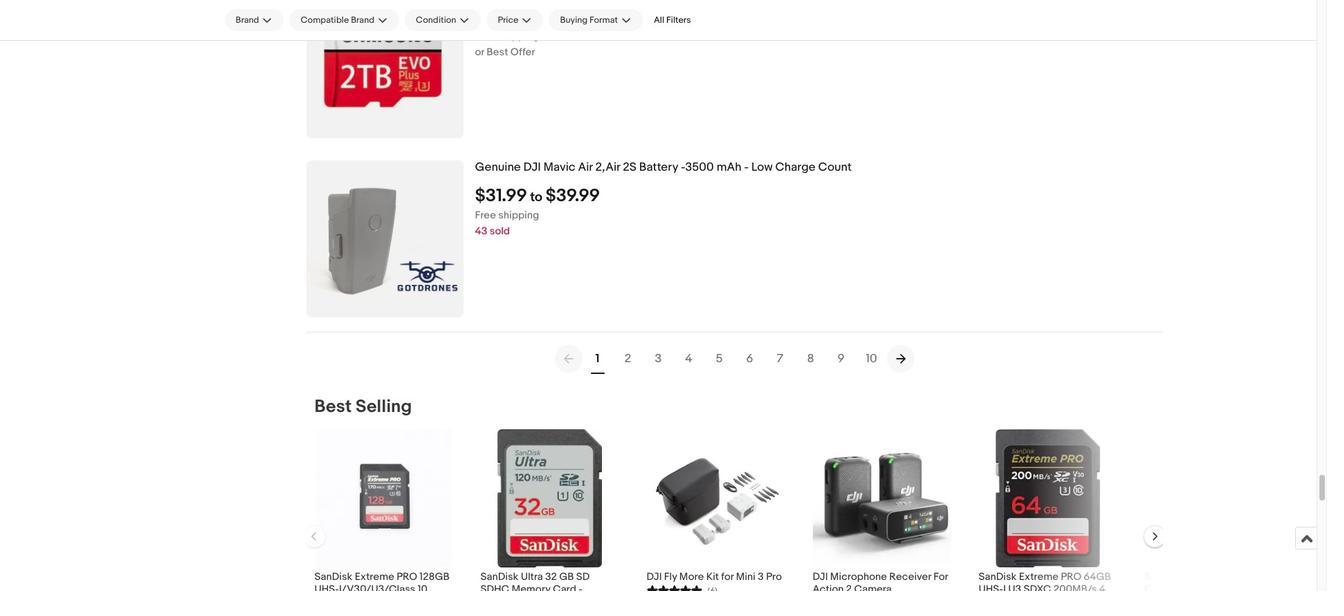 Task type: describe. For each thing, give the bounding box(es) containing it.
memory inside sandisk standard 32 gb sd class 4 sdhc memory car
[[1214, 584, 1253, 592]]

compatible brand button
[[290, 9, 400, 31]]

sandisk ultra 32 gb sd sdhc memory card link
[[481, 568, 619, 592]]

sandisk standard 32 gb sd class 4 sdhc memory car link
[[1145, 568, 1284, 592]]

dji inside genuine dji mavic air 2,air 2s battery -3500 mah - low charge count link
[[524, 161, 541, 174]]

extreme for i
[[1020, 571, 1059, 584]]

6
[[747, 352, 754, 366]]

shipping inside $31.99 to $39.99 free shipping 43 sold
[[499, 209, 539, 222]]

i
[[1004, 584, 1007, 592]]

8 link
[[796, 344, 826, 375]]

$31.99 to $39.99 free shipping 43 sold
[[475, 185, 600, 238]]

64gb
[[1084, 571, 1112, 584]]

sandisk ultra 32 gb sd sdhc memory card - sdsdun4-032g-gn6in image
[[498, 430, 602, 568]]

$31.99
[[475, 185, 527, 207]]

2tb samsung evo plus microsd micro sdxc flash memory card w/ sd adapter image
[[306, 0, 464, 138]]

sandisk extreme pro 64gb uhs-i u3 sdxc 200mb/s 4k uhd video memory card image
[[996, 430, 1101, 568]]

sd for sandisk standard 32 gb sd class 4 sdhc memory car
[[1262, 571, 1275, 584]]

low
[[752, 161, 773, 174]]

dji for dji microphone receiver for action 2 camera
[[813, 571, 828, 584]]

200mb/s
[[1054, 584, 1098, 592]]

4 inside sandisk standard 32 gb sd class 4 sdhc memory car
[[1174, 584, 1181, 592]]

dji for dji fly more kit for mini 3 pro
[[647, 571, 662, 584]]

$17.99 free shipping or best offer
[[475, 6, 539, 59]]

compatible
[[301, 15, 349, 26]]

sold
[[490, 225, 510, 238]]

action
[[813, 584, 844, 592]]

brand button
[[225, 9, 284, 31]]

memory inside the sandisk ultra 32 gb sd sdhc memory card
[[512, 584, 551, 592]]

3 link
[[644, 344, 674, 375]]

mini
[[736, 571, 756, 584]]

camera
[[855, 584, 892, 592]]

9
[[838, 352, 845, 366]]

sandisk for class
[[1145, 571, 1183, 584]]

kit
[[707, 571, 719, 584]]

2 inside navigation
[[625, 352, 632, 366]]

43
[[475, 225, 488, 238]]

dji microphone receiver for action 2 camera link
[[813, 568, 952, 592]]

or
[[475, 46, 485, 59]]

selling
[[356, 397, 412, 418]]

all
[[654, 15, 665, 26]]

price button
[[487, 9, 544, 31]]

buying
[[560, 15, 588, 26]]

ultra
[[521, 571, 543, 584]]

filters
[[667, 15, 691, 26]]

9 link
[[826, 344, 857, 375]]

best inside the $17.99 free shipping or best offer
[[487, 46, 508, 59]]

format
[[590, 15, 618, 26]]

for
[[934, 571, 949, 584]]

more
[[680, 571, 704, 584]]

sandisk extreme pro 128gb uhs-i/v30/u3/class 1 link
[[315, 568, 453, 592]]

10 link
[[857, 344, 887, 375]]

sandisk standard 32 gb sd class 4 sdhc memory card - sdsdb-032g-b35 image
[[1145, 430, 1284, 568]]

sandisk for sdhc
[[481, 571, 519, 584]]

microphone
[[831, 571, 888, 584]]

gb for standard
[[1245, 571, 1260, 584]]

genuine dji mavic air 2,air 2s battery -3500 mah - low charge count link
[[475, 161, 1163, 175]]

sandisk extreme pro 128gb uhs-i/v30/u3/class 10 sdxc memory card image
[[316, 430, 452, 568]]

pro
[[767, 571, 782, 584]]

uhs- for i
[[979, 584, 1004, 592]]

sandisk extreme pro 64gb uhs-i u3 sdxc 200mb/s 4 link
[[979, 568, 1118, 592]]

extreme for i/v30/u3/class
[[355, 571, 394, 584]]

1 vertical spatial 3
[[758, 571, 764, 584]]

32 for standard
[[1231, 571, 1242, 584]]

dji fly more kit for mini 3 pro link
[[647, 568, 785, 584]]

128gb
[[420, 571, 450, 584]]

compatible brand
[[301, 15, 375, 26]]

best selling
[[315, 397, 412, 418]]

offer
[[511, 46, 535, 59]]

1
[[596, 352, 600, 366]]

free inside the $17.99 free shipping or best offer
[[475, 30, 496, 43]]



Task type: vqa. For each thing, say whether or not it's contained in the screenshot.
right the 4
yes



Task type: locate. For each thing, give the bounding box(es) containing it.
mavic
[[544, 161, 576, 174]]

i/v30/u3/class
[[339, 584, 416, 592]]

sandisk extreme pro 64gb uhs-i u3 sdxc 200mb/s 4
[[979, 571, 1113, 592]]

dji left microphone
[[813, 571, 828, 584]]

dji fly more kit for mini 3 pro image
[[647, 450, 785, 548]]

0 horizontal spatial 32
[[546, 571, 557, 584]]

sdhc left ultra
[[481, 584, 510, 592]]

1 horizontal spatial uhs-
[[979, 584, 1004, 592]]

6 link
[[735, 344, 765, 375]]

32 inside the sandisk ultra 32 gb sd sdhc memory card
[[546, 571, 557, 584]]

4 link
[[674, 344, 704, 375]]

1 horizontal spatial memory
[[1214, 584, 1253, 592]]

1 sd from the left
[[577, 571, 590, 584]]

2 memory from the left
[[1214, 584, 1253, 592]]

best left selling
[[315, 397, 352, 418]]

3 left "4" link at the right
[[655, 352, 662, 366]]

3 left pro
[[758, 571, 764, 584]]

card
[[553, 584, 577, 592]]

0 horizontal spatial 4
[[686, 352, 693, 366]]

free up 43
[[475, 209, 496, 222]]

3
[[655, 352, 662, 366], [758, 571, 764, 584]]

2 shipping from the top
[[499, 209, 539, 222]]

1 horizontal spatial best
[[487, 46, 508, 59]]

0 vertical spatial 2
[[625, 352, 632, 366]]

1 horizontal spatial 32
[[1231, 571, 1242, 584]]

0 horizontal spatial memory
[[512, 584, 551, 592]]

2,air
[[596, 161, 621, 174]]

1 extreme from the left
[[355, 571, 394, 584]]

1 shipping from the top
[[499, 30, 539, 43]]

5
[[716, 352, 723, 366]]

uhs-
[[315, 584, 339, 592], [979, 584, 1004, 592]]

charge
[[776, 161, 816, 174]]

0 horizontal spatial extreme
[[355, 571, 394, 584]]

dji fly more kit for mini 3 pro
[[647, 571, 782, 584]]

for
[[722, 571, 734, 584]]

1 vertical spatial 4
[[1174, 584, 1181, 592]]

3 sandisk from the left
[[979, 571, 1017, 584]]

2 - from the left
[[745, 161, 749, 174]]

uhs- inside the sandisk extreme pro 128gb uhs-i/v30/u3/class 1
[[315, 584, 339, 592]]

receiver
[[890, 571, 932, 584]]

0 horizontal spatial 2
[[625, 352, 632, 366]]

3 inside navigation
[[655, 352, 662, 366]]

pro left 128gb
[[397, 571, 417, 584]]

1 horizontal spatial 3
[[758, 571, 764, 584]]

free
[[475, 30, 496, 43], [475, 209, 496, 222]]

4.8 out of 5 stars image
[[647, 584, 702, 592]]

$17.99
[[475, 6, 525, 28]]

7 link
[[765, 344, 796, 375]]

air
[[578, 161, 593, 174]]

condition button
[[405, 9, 481, 31]]

sdhc inside sandisk standard 32 gb sd class 4 sdhc memory car
[[1183, 584, 1212, 592]]

buying format button
[[549, 9, 643, 31]]

1 vertical spatial best
[[315, 397, 352, 418]]

sdxc
[[1024, 584, 1052, 592]]

condition
[[416, 15, 457, 26]]

extreme left 128gb
[[355, 571, 394, 584]]

dji microphone receiver for action 2 camera
[[813, 571, 949, 592]]

sandisk inside the sandisk extreme pro 128gb uhs-i/v30/u3/class 1
[[315, 571, 353, 584]]

1 horizontal spatial sdhc
[[1183, 584, 1212, 592]]

2 sandisk from the left
[[481, 571, 519, 584]]

sd inside sandisk standard 32 gb sd class 4 sdhc memory car
[[1262, 571, 1275, 584]]

10
[[866, 352, 878, 366]]

1 horizontal spatial brand
[[351, 15, 375, 26]]

count
[[819, 161, 852, 174]]

free up or
[[475, 30, 496, 43]]

dji left fly
[[647, 571, 662, 584]]

2 32 from the left
[[1231, 571, 1242, 584]]

2 link
[[613, 344, 644, 375]]

sdhc right class
[[1183, 584, 1212, 592]]

free inside $31.99 to $39.99 free shipping 43 sold
[[475, 209, 496, 222]]

2 inside dji microphone receiver for action 2 camera
[[847, 584, 852, 592]]

gb inside the sandisk ultra 32 gb sd sdhc memory card
[[560, 571, 574, 584]]

0 horizontal spatial brand
[[236, 15, 259, 26]]

extreme inside the sandisk extreme pro 128gb uhs-i/v30/u3/class 1
[[355, 571, 394, 584]]

0 horizontal spatial best
[[315, 397, 352, 418]]

1 sandisk from the left
[[315, 571, 353, 584]]

32 right standard
[[1231, 571, 1242, 584]]

4 sandisk from the left
[[1145, 571, 1183, 584]]

2 uhs- from the left
[[979, 584, 1004, 592]]

1 horizontal spatial 2
[[847, 584, 852, 592]]

pro inside sandisk extreme pro 64gb uhs-i u3 sdxc 200mb/s 4
[[1061, 571, 1082, 584]]

navigation containing 1
[[555, 344, 915, 375]]

class
[[1145, 584, 1172, 592]]

sandisk standard 32 gb sd class 4 sdhc memory car
[[1145, 571, 1279, 592]]

2 sdhc from the left
[[1183, 584, 1212, 592]]

extreme inside sandisk extreme pro 64gb uhs-i u3 sdxc 200mb/s 4
[[1020, 571, 1059, 584]]

0 vertical spatial free
[[475, 30, 496, 43]]

0 vertical spatial best
[[487, 46, 508, 59]]

0 horizontal spatial -
[[681, 161, 686, 174]]

1 horizontal spatial gb
[[1245, 571, 1260, 584]]

4 left 5
[[686, 352, 693, 366]]

5 link
[[704, 344, 735, 375]]

1 sdhc from the left
[[481, 584, 510, 592]]

all filters button
[[649, 9, 697, 31]]

32
[[546, 571, 557, 584], [1231, 571, 1242, 584]]

4 inside navigation
[[686, 352, 693, 366]]

genuine
[[475, 161, 521, 174]]

standard
[[1186, 571, 1229, 584]]

1 32 from the left
[[546, 571, 557, 584]]

1 free from the top
[[475, 30, 496, 43]]

sandisk for i/v30/u3/class
[[315, 571, 353, 584]]

mah
[[717, 161, 742, 174]]

genuine dji mavic air 2,air 2s battery -3500 mah - low charge count
[[475, 161, 852, 174]]

u3
[[1009, 584, 1022, 592]]

0 horizontal spatial uhs-
[[315, 584, 339, 592]]

dji inside dji microphone receiver for action 2 camera
[[813, 571, 828, 584]]

1 gb from the left
[[560, 571, 574, 584]]

0 vertical spatial 4
[[686, 352, 693, 366]]

1 horizontal spatial -
[[745, 161, 749, 174]]

dji left mavic
[[524, 161, 541, 174]]

navigation
[[555, 344, 915, 375]]

1 vertical spatial shipping
[[499, 209, 539, 222]]

extreme right i on the right of page
[[1020, 571, 1059, 584]]

pro for 64gb
[[1061, 571, 1082, 584]]

0 horizontal spatial dji
[[524, 161, 541, 174]]

1 pro from the left
[[397, 571, 417, 584]]

sdhc inside the sandisk ultra 32 gb sd sdhc memory card
[[481, 584, 510, 592]]

pro inside the sandisk extreme pro 128gb uhs-i/v30/u3/class 1
[[397, 571, 417, 584]]

1 memory from the left
[[512, 584, 551, 592]]

- right battery
[[681, 161, 686, 174]]

0 vertical spatial shipping
[[499, 30, 539, 43]]

2 right action
[[847, 584, 852, 592]]

sandisk for i
[[979, 571, 1017, 584]]

gb
[[560, 571, 574, 584], [1245, 571, 1260, 584]]

pro
[[397, 571, 417, 584], [1061, 571, 1082, 584]]

1 horizontal spatial sd
[[1262, 571, 1275, 584]]

$39.99
[[546, 185, 600, 207]]

32 inside sandisk standard 32 gb sd class 4 sdhc memory car
[[1231, 571, 1242, 584]]

gb for ultra
[[560, 571, 574, 584]]

2
[[625, 352, 632, 366], [847, 584, 852, 592]]

sandisk inside sandisk extreme pro 64gb uhs-i u3 sdxc 200mb/s 4
[[979, 571, 1017, 584]]

1 horizontal spatial 4
[[1174, 584, 1181, 592]]

shipping up "sold"
[[499, 209, 539, 222]]

gb right standard
[[1245, 571, 1260, 584]]

1 brand from the left
[[236, 15, 259, 26]]

2 right 1
[[625, 352, 632, 366]]

1 link
[[583, 344, 613, 375]]

shipping up the offer
[[499, 30, 539, 43]]

uhs- inside sandisk extreme pro 64gb uhs-i u3 sdxc 200mb/s 4
[[979, 584, 1004, 592]]

sandisk ultra 32 gb sd sdhc memory card 
[[481, 571, 595, 592]]

shipping inside the $17.99 free shipping or best offer
[[499, 30, 539, 43]]

1 horizontal spatial dji
[[647, 571, 662, 584]]

best right or
[[487, 46, 508, 59]]

32 right ultra
[[546, 571, 557, 584]]

1 uhs- from the left
[[315, 584, 339, 592]]

2 free from the top
[[475, 209, 496, 222]]

uhs- for i/v30/u3/class
[[315, 584, 339, 592]]

battery
[[640, 161, 679, 174]]

8
[[808, 352, 815, 366]]

pro left 64gb
[[1061, 571, 1082, 584]]

2 extreme from the left
[[1020, 571, 1059, 584]]

dji
[[524, 161, 541, 174], [647, 571, 662, 584], [813, 571, 828, 584]]

1 - from the left
[[681, 161, 686, 174]]

2 pro from the left
[[1061, 571, 1082, 584]]

-
[[681, 161, 686, 174], [745, 161, 749, 174]]

32 for ultra
[[546, 571, 557, 584]]

1 vertical spatial 2
[[847, 584, 852, 592]]

brand
[[236, 15, 259, 26], [351, 15, 375, 26]]

2 gb from the left
[[1245, 571, 1260, 584]]

7
[[777, 352, 784, 366]]

sd right ultra
[[577, 571, 590, 584]]

0 horizontal spatial 3
[[655, 352, 662, 366]]

gb right ultra
[[560, 571, 574, 584]]

all filters
[[654, 15, 691, 26]]

0 horizontal spatial gb
[[560, 571, 574, 584]]

sd
[[577, 571, 590, 584], [1262, 571, 1275, 584]]

best
[[487, 46, 508, 59], [315, 397, 352, 418]]

4 right class
[[1174, 584, 1181, 592]]

extreme
[[355, 571, 394, 584], [1020, 571, 1059, 584]]

0 horizontal spatial sdhc
[[481, 584, 510, 592]]

to
[[530, 190, 543, 205]]

gb inside sandisk standard 32 gb sd class 4 sdhc memory car
[[1245, 571, 1260, 584]]

pro for 128gb
[[397, 571, 417, 584]]

1 horizontal spatial extreme
[[1020, 571, 1059, 584]]

sandisk extreme pro 128gb uhs-i/v30/u3/class 1
[[315, 571, 450, 592]]

sd for sandisk ultra 32 gb sd sdhc memory card 
[[577, 571, 590, 584]]

price
[[498, 15, 519, 26]]

dji microphone receiver for action 2 camera image
[[813, 430, 952, 568]]

fly
[[665, 571, 677, 584]]

0 horizontal spatial pro
[[397, 571, 417, 584]]

1 vertical spatial free
[[475, 209, 496, 222]]

sandisk inside the sandisk ultra 32 gb sd sdhc memory card
[[481, 571, 519, 584]]

2 horizontal spatial dji
[[813, 571, 828, 584]]

shipping
[[499, 30, 539, 43], [499, 209, 539, 222]]

2 brand from the left
[[351, 15, 375, 26]]

0 vertical spatial 3
[[655, 352, 662, 366]]

sd inside the sandisk ultra 32 gb sd sdhc memory card
[[577, 571, 590, 584]]

0 horizontal spatial sd
[[577, 571, 590, 584]]

dji inside dji fly more kit for mini 3 pro link
[[647, 571, 662, 584]]

3500
[[686, 161, 714, 174]]

1 horizontal spatial pro
[[1061, 571, 1082, 584]]

2 sd from the left
[[1262, 571, 1275, 584]]

sandisk inside sandisk standard 32 gb sd class 4 sdhc memory car
[[1145, 571, 1183, 584]]

2s
[[623, 161, 637, 174]]

buying format
[[560, 15, 618, 26]]

sd right standard
[[1262, 571, 1275, 584]]

- left 'low'
[[745, 161, 749, 174]]

genuine dji mavic air 2,air 2s battery -3500 mah - low charge count image
[[306, 180, 464, 298]]



